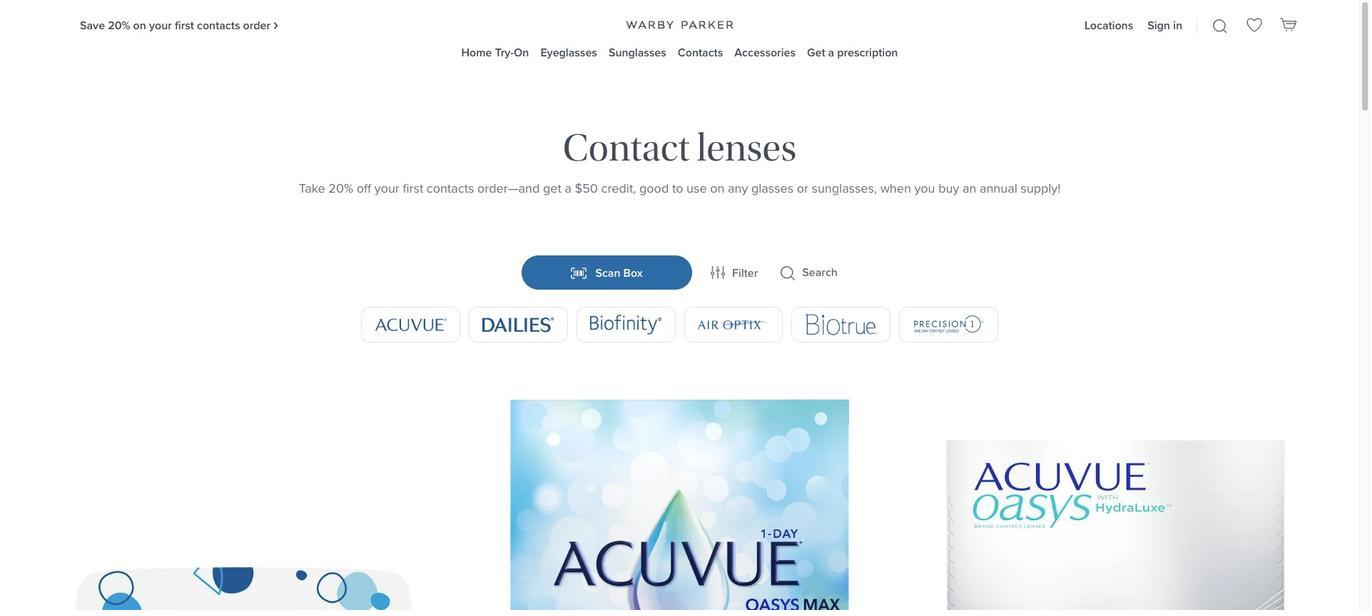 Task type: describe. For each thing, give the bounding box(es) containing it.
acuvue image
[[375, 308, 447, 342]]

annual
[[980, 179, 1018, 198]]

take 20% off your first contacts order—and get a $50 credit, good to use on any glasses or sunglasses, when you buy an annual supply!
[[299, 179, 1061, 198]]

off
[[357, 179, 371, 198]]

accessories
[[735, 44, 796, 61]]

good
[[639, 179, 669, 198]]

contacts for order—and
[[427, 179, 474, 198]]

credit,
[[601, 179, 636, 198]]

buy
[[939, 179, 959, 198]]

a inside contact lenses main content
[[565, 179, 572, 198]]

contact lenses main content
[[0, 69, 1360, 610]]

take
[[299, 179, 325, 198]]

search button
[[780, 264, 838, 282]]

precision1 image
[[913, 308, 985, 342]]

try-
[[495, 44, 514, 61]]

on inside main content
[[710, 179, 725, 198]]

biofinity image
[[590, 308, 662, 342]]

prescription
[[837, 44, 898, 61]]

eyeglasses
[[541, 44, 597, 61]]

box
[[624, 265, 643, 281]]

first for off
[[403, 179, 423, 198]]

supply!
[[1021, 179, 1061, 198]]

scan
[[596, 265, 621, 281]]

sunglasses button
[[609, 44, 667, 61]]

save 20% on your first contacts order link
[[80, 17, 278, 33]]

save 20% on your first contacts order
[[80, 17, 271, 33]]

order—and
[[477, 179, 540, 198]]

sign
[[1148, 17, 1171, 33]]

warby parker logo image
[[626, 21, 734, 29]]

contacts link
[[678, 44, 723, 61]]

contact lenses
[[563, 126, 797, 171]]

home try-on
[[461, 44, 529, 61]]

or
[[797, 179, 809, 198]]

your for off
[[375, 179, 400, 198]]

scan box button
[[522, 256, 692, 290]]

sign in link
[[1148, 17, 1183, 33]]

1 horizontal spatial a
[[828, 44, 835, 61]]

sunglasses
[[609, 44, 667, 61]]

search
[[803, 264, 838, 281]]



Task type: locate. For each thing, give the bounding box(es) containing it.
save
[[80, 17, 105, 33]]

get a prescription link
[[807, 44, 898, 61]]

get a prescription
[[807, 44, 898, 61]]

on left the any
[[710, 179, 725, 198]]

contacts left the order—and
[[427, 179, 474, 198]]

air optix image
[[698, 308, 769, 342]]

locations link
[[1085, 17, 1134, 33]]

filter
[[732, 265, 758, 281]]

contacts left order
[[197, 17, 240, 33]]

sign in
[[1148, 17, 1183, 33]]

20%
[[108, 17, 130, 33], [329, 179, 353, 198]]

on right save
[[133, 17, 146, 33]]

contacts
[[197, 17, 240, 33], [427, 179, 474, 198]]

scan box
[[596, 265, 643, 281]]

your
[[149, 17, 172, 33], [375, 179, 400, 198]]

1 vertical spatial on
[[710, 179, 725, 198]]

a
[[828, 44, 835, 61], [565, 179, 572, 198]]

locations
[[1085, 17, 1134, 33]]

1 horizontal spatial first
[[403, 179, 423, 198]]

contacts
[[678, 44, 723, 61]]

0 vertical spatial 20%
[[108, 17, 130, 33]]

home
[[461, 44, 492, 61]]

use
[[687, 179, 707, 198]]

an
[[963, 179, 977, 198]]

glasses
[[752, 179, 794, 198]]

acuvue oasys 1-day image
[[946, 440, 1285, 610]]

first
[[175, 17, 194, 33], [403, 179, 423, 198]]

1 vertical spatial contacts
[[427, 179, 474, 198]]

order
[[243, 17, 271, 33]]

20% for take
[[329, 179, 353, 198]]

home try-on button
[[461, 44, 529, 61]]

20% right save
[[108, 17, 130, 33]]

scout by warby parker image
[[74, 568, 413, 610]]

get
[[543, 179, 562, 198]]

1 horizontal spatial your
[[375, 179, 400, 198]]

accessories link
[[735, 44, 796, 61]]

your inside contact lenses main content
[[375, 179, 400, 198]]

1 horizontal spatial on
[[710, 179, 725, 198]]

any
[[728, 179, 748, 198]]

contacts for order
[[197, 17, 240, 33]]

when
[[881, 179, 911, 198]]

0 horizontal spatial a
[[565, 179, 572, 198]]

0 vertical spatial your
[[149, 17, 172, 33]]

1 vertical spatial your
[[375, 179, 400, 198]]

dailies image
[[483, 308, 554, 342]]

contact
[[563, 126, 690, 171]]

0 vertical spatial a
[[828, 44, 835, 61]]

in
[[1173, 17, 1183, 33]]

to
[[672, 179, 683, 198]]

0 horizontal spatial on
[[133, 17, 146, 33]]

your right off
[[375, 179, 400, 198]]

on
[[514, 44, 529, 61]]

0 vertical spatial contacts
[[197, 17, 240, 33]]

biotrue image
[[806, 308, 877, 342]]

0 horizontal spatial 20%
[[108, 17, 130, 33]]

on
[[133, 17, 146, 33], [710, 179, 725, 198]]

eyeglasses button
[[541, 44, 597, 61]]

your right save
[[149, 17, 172, 33]]

0 horizontal spatial contacts
[[197, 17, 240, 33]]

first inside contact lenses main content
[[403, 179, 423, 198]]

lenses
[[697, 126, 797, 171]]

contacts inside contact lenses main content
[[427, 179, 474, 198]]

1 horizontal spatial 20%
[[329, 179, 353, 198]]

0 vertical spatial on
[[133, 17, 146, 33]]

0 horizontal spatial first
[[175, 17, 194, 33]]

filter button
[[710, 264, 763, 281]]

0 vertical spatial first
[[175, 17, 194, 33]]

1 vertical spatial first
[[403, 179, 423, 198]]

1 vertical spatial a
[[565, 179, 572, 198]]

sunglasses,
[[812, 179, 877, 198]]

20% inside contact lenses main content
[[329, 179, 353, 198]]

you
[[915, 179, 935, 198]]

$50
[[575, 179, 598, 198]]

first for on
[[175, 17, 194, 33]]

cart image
[[1280, 15, 1298, 32]]

20% for save
[[108, 17, 130, 33]]

your for on
[[149, 17, 172, 33]]

1 vertical spatial 20%
[[329, 179, 353, 198]]

1 horizontal spatial contacts
[[427, 179, 474, 198]]

20% left off
[[329, 179, 353, 198]]

acuvue oasys max 1-day image
[[510, 400, 849, 610]]

get
[[807, 44, 825, 61]]

0 horizontal spatial your
[[149, 17, 172, 33]]



Task type: vqa. For each thing, say whether or not it's contained in the screenshot.
Trending
no



